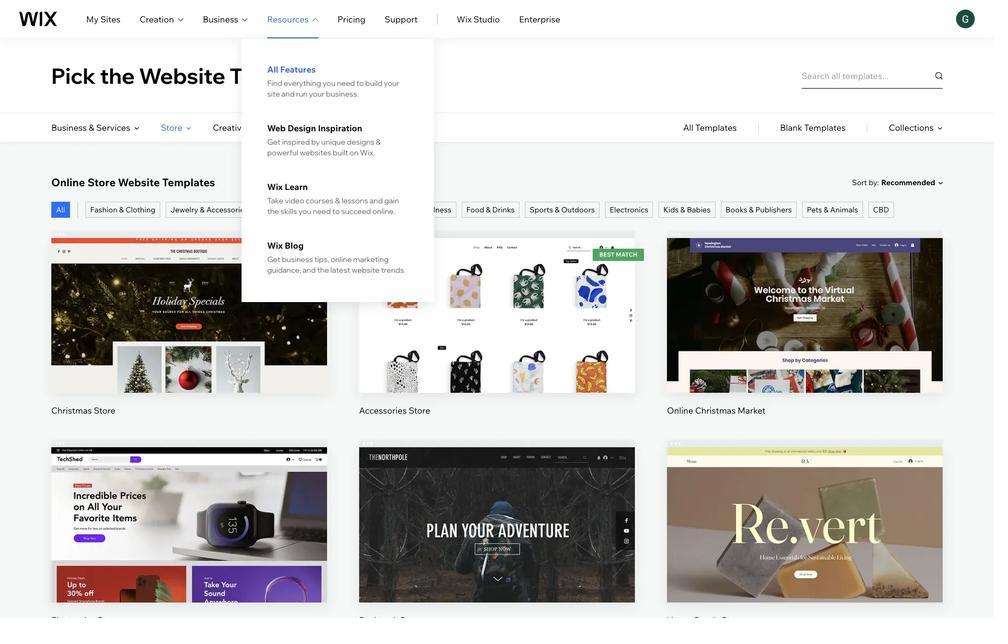 Task type: vqa. For each thing, say whether or not it's contained in the screenshot.
time.
no



Task type: describe. For each thing, give the bounding box(es) containing it.
categories. use the left and right arrow keys to navigate the menu element
[[0, 113, 994, 142]]

home & decor
[[322, 205, 372, 215]]

online store website templates - backpack store image
[[359, 448, 635, 603]]

books & publishers link
[[721, 202, 797, 218]]

arts & crafts
[[263, 205, 307, 215]]

view button for the online store website templates - backpack store image
[[472, 533, 522, 559]]

view for view "popup button" in the christmas store group
[[179, 331, 199, 342]]

inspired
[[282, 137, 310, 147]]

view button for online store website templates - home goods store image on the bottom right
[[779, 533, 830, 559]]

outdoors
[[561, 205, 595, 215]]

get inside wix blog get business tips, online marketing guidance, and the latest website trends.
[[267, 255, 280, 265]]

jewelry & accessories link
[[166, 202, 253, 218]]

store for accessories store
[[409, 406, 430, 416]]

electronics store group
[[51, 440, 327, 619]]

resources group
[[242, 38, 434, 302]]

sort by:
[[852, 178, 879, 187]]

generic categories element
[[683, 113, 943, 142]]

food & drinks link
[[462, 202, 519, 218]]

website for store
[[118, 176, 160, 189]]

courses
[[306, 196, 334, 206]]

publishers
[[755, 205, 792, 215]]

view button for online store website templates - christmas store image
[[164, 323, 215, 349]]

need inside wix learn take video courses & lessons and gain the skills you need to succeed online.
[[313, 207, 331, 216]]

& for sports & outdoors
[[555, 205, 560, 215]]

wix studio
[[457, 14, 500, 24]]

jewelry
[[170, 205, 198, 215]]

edit button for view "popup button" inside home goods store group
[[779, 497, 830, 522]]

edit for online store website templates - online christmas market image
[[797, 295, 813, 305]]

fashion & clothing
[[90, 205, 155, 215]]

pricing
[[338, 14, 365, 24]]

edit button for view "popup button" inside the electronics store group
[[164, 497, 215, 522]]

store for online store website templates
[[87, 176, 116, 189]]

edit button for view "popup button" within the online christmas market group
[[779, 287, 830, 313]]

web design inspiration get inspired by unique designs & powerful websites built on wix.
[[267, 123, 381, 158]]

the for wix blog
[[317, 266, 329, 275]]

wix learn link
[[267, 182, 408, 192]]

Search search field
[[802, 63, 943, 88]]

home goods store group
[[667, 440, 943, 619]]

electronics link
[[605, 202, 653, 218]]

edit button for view "popup button" inside the the backpack store group
[[472, 497, 522, 522]]

services
[[96, 122, 130, 133]]

edit for online store website templates - electronics store image
[[181, 504, 197, 515]]

blank templates
[[780, 122, 846, 133]]

cbd link
[[868, 202, 894, 218]]

on
[[350, 148, 359, 158]]

video
[[285, 196, 304, 206]]

sports & outdoors
[[530, 205, 595, 215]]

creative
[[213, 122, 246, 133]]

animals
[[830, 205, 858, 215]]

web
[[267, 123, 286, 134]]

books & publishers
[[726, 205, 792, 215]]

& inside the "web design inspiration get inspired by unique designs & powerful websites built on wix."
[[376, 137, 381, 147]]

kids & babies
[[663, 205, 711, 215]]

templates for all templates
[[695, 122, 737, 133]]

2 christmas from the left
[[695, 406, 736, 416]]

edit for online store website templates - home goods store image on the bottom right
[[797, 504, 813, 515]]

guidance,
[[267, 266, 301, 275]]

online store website templates - accessories store image
[[359, 238, 635, 393]]

online store website templates - home goods store image
[[667, 448, 943, 603]]

enterprise
[[519, 14, 560, 24]]

clothing
[[126, 205, 155, 215]]

build
[[365, 79, 382, 88]]

business
[[282, 255, 313, 265]]

all features find everything you need to build your site and run your business.
[[267, 64, 399, 99]]

my sites link
[[86, 13, 120, 25]]

pets & animals link
[[802, 202, 863, 218]]

beauty & wellness link
[[383, 202, 456, 218]]

arts
[[263, 205, 278, 215]]

& for fashion & clothing
[[119, 205, 124, 215]]

& for pets & animals
[[824, 205, 829, 215]]

powerful
[[267, 148, 298, 158]]

latest
[[330, 266, 350, 275]]

pets & animals
[[807, 205, 858, 215]]

accessories store
[[359, 406, 430, 416]]

beauty
[[387, 205, 412, 215]]

learn
[[285, 182, 308, 192]]

pick
[[51, 62, 96, 89]]

wix for wix studio
[[457, 14, 472, 24]]

& for home & decor
[[345, 205, 350, 215]]

profile image image
[[956, 10, 975, 28]]

online store website templates - electronics store image
[[51, 448, 327, 603]]

online for online christmas market
[[667, 406, 693, 416]]

wix for wix learn take video courses & lessons and gain the skills you need to succeed online.
[[267, 182, 283, 192]]

business for business & services
[[51, 122, 87, 133]]

home & decor link
[[317, 202, 377, 218]]

get inside the "web design inspiration get inspired by unique designs & powerful websites built on wix."
[[267, 137, 280, 147]]

online store website templates - online christmas market image
[[667, 238, 943, 393]]

& for books & publishers
[[749, 205, 754, 215]]

view for view "popup button" inside the the backpack store group
[[487, 540, 507, 551]]

all for all templates
[[683, 122, 693, 133]]

business & services
[[51, 122, 130, 133]]

designs
[[347, 137, 374, 147]]

take
[[267, 196, 283, 206]]

& for business & services
[[89, 122, 94, 133]]

web design inspiration link
[[267, 123, 408, 134]]

lessons
[[341, 196, 368, 206]]

recommended
[[881, 178, 935, 188]]

trends.
[[381, 266, 406, 275]]

wix blog link
[[267, 240, 408, 251]]

site
[[267, 89, 280, 99]]

view for view "popup button" inside home goods store group
[[795, 540, 815, 551]]

features
[[280, 64, 316, 75]]

electronics
[[610, 205, 648, 215]]

marketing
[[353, 255, 389, 265]]

& for arts & crafts
[[279, 205, 284, 215]]

sports
[[530, 205, 553, 215]]

everything
[[284, 79, 321, 88]]



Task type: locate. For each thing, give the bounding box(es) containing it.
you inside wix learn take video courses & lessons and gain the skills you need to succeed online.
[[298, 207, 311, 216]]

& inside pets & animals link
[[824, 205, 829, 215]]

1 horizontal spatial the
[[267, 207, 279, 216]]

1 christmas from the left
[[51, 406, 92, 416]]

1 horizontal spatial business
[[203, 14, 238, 24]]

0 vertical spatial and
[[281, 89, 295, 99]]

the for wix learn
[[267, 207, 279, 216]]

websites
[[300, 148, 331, 158]]

edit for the online store website templates - backpack store image
[[489, 504, 505, 515]]

view button for online store website templates - online christmas market image
[[779, 323, 830, 349]]

1 horizontal spatial you
[[323, 79, 335, 88]]

accessories inside group
[[359, 406, 407, 416]]

view inside the backpack store group
[[487, 540, 507, 551]]

1 vertical spatial blog
[[285, 240, 304, 251]]

accessories store group
[[359, 231, 635, 417]]

blog inside categories by subject element
[[354, 122, 372, 133]]

0 horizontal spatial and
[[281, 89, 295, 99]]

fashion & clothing link
[[85, 202, 160, 218]]

1 horizontal spatial your
[[384, 79, 399, 88]]

you down video
[[298, 207, 311, 216]]

0 vertical spatial online
[[51, 176, 85, 189]]

1 horizontal spatial online
[[667, 406, 693, 416]]

pets
[[807, 205, 822, 215]]

0 vertical spatial need
[[337, 79, 355, 88]]

0 horizontal spatial your
[[309, 89, 325, 99]]

your right "run"
[[309, 89, 325, 99]]

1 horizontal spatial christmas
[[695, 406, 736, 416]]

wix.
[[360, 148, 375, 158]]

resources
[[267, 14, 309, 24]]

backpack store group
[[359, 440, 635, 619]]

edit
[[181, 295, 197, 305], [797, 295, 813, 305], [181, 504, 197, 515], [489, 504, 505, 515], [797, 504, 813, 515]]

0 vertical spatial business
[[203, 14, 238, 24]]

to inside all features find everything you need to build your site and run your business.
[[356, 79, 364, 88]]

1 vertical spatial online
[[667, 406, 693, 416]]

2 vertical spatial the
[[317, 266, 329, 275]]

1 vertical spatial to
[[332, 207, 340, 216]]

categories by subject element
[[51, 113, 381, 142]]

0 vertical spatial the
[[100, 62, 135, 89]]

website
[[139, 62, 225, 89], [118, 176, 160, 189]]

business button
[[203, 13, 248, 25]]

succeed
[[341, 207, 371, 216]]

1 vertical spatial business
[[51, 122, 87, 133]]

0 horizontal spatial need
[[313, 207, 331, 216]]

wix studio link
[[457, 13, 500, 25]]

& inside beauty & wellness link
[[414, 205, 419, 215]]

0 horizontal spatial online
[[51, 176, 85, 189]]

inspiration
[[318, 123, 362, 134]]

christmas store group
[[51, 231, 327, 417]]

your right build
[[384, 79, 399, 88]]

1 vertical spatial need
[[313, 207, 331, 216]]

babies
[[687, 205, 711, 215]]

resources button
[[267, 13, 318, 25]]

built
[[333, 148, 348, 158]]

store inside categories by subject element
[[161, 122, 182, 133]]

to left build
[[356, 79, 364, 88]]

& left services
[[89, 122, 94, 133]]

online
[[331, 255, 352, 265]]

view button inside christmas store group
[[164, 323, 215, 349]]

food & drinks
[[466, 205, 515, 215]]

need inside all features find everything you need to build your site and run your business.
[[337, 79, 355, 88]]

and inside all features find everything you need to build your site and run your business.
[[281, 89, 295, 99]]

wix for wix blog get business tips, online marketing guidance, and the latest website trends.
[[267, 240, 283, 251]]

& right 'designs'
[[376, 137, 381, 147]]

edit button inside christmas store group
[[164, 287, 215, 313]]

arts & crafts link
[[258, 202, 312, 218]]

the inside wix learn take video courses & lessons and gain the skills you need to succeed online.
[[267, 207, 279, 216]]

edit inside online christmas market group
[[797, 295, 813, 305]]

template
[[230, 62, 326, 89]]

& inside kids & babies link
[[680, 205, 685, 215]]

creation
[[140, 14, 174, 24]]

& for kids & babies
[[680, 205, 685, 215]]

templates
[[695, 122, 737, 133], [804, 122, 846, 133], [162, 176, 215, 189]]

and inside wix blog get business tips, online marketing guidance, and the latest website trends.
[[302, 266, 316, 275]]

and inside wix learn take video courses & lessons and gain the skills you need to succeed online.
[[370, 196, 383, 206]]

online christmas market
[[667, 406, 766, 416]]

wix up 'take'
[[267, 182, 283, 192]]

the inside wix blog get business tips, online marketing guidance, and the latest website trends.
[[317, 266, 329, 275]]

templates for blank templates
[[804, 122, 846, 133]]

market
[[738, 406, 766, 416]]

1 vertical spatial the
[[267, 207, 279, 216]]

crafts
[[286, 205, 307, 215]]

2 get from the top
[[267, 255, 280, 265]]

online christmas market group
[[667, 231, 943, 417]]

all inside all features find everything you need to build your site and run your business.
[[267, 64, 278, 75]]

2 horizontal spatial all
[[683, 122, 693, 133]]

edit inside electronics store group
[[181, 504, 197, 515]]

& for beauty & wellness
[[414, 205, 419, 215]]

0 vertical spatial you
[[323, 79, 335, 88]]

1 horizontal spatial accessories
[[359, 406, 407, 416]]

business inside popup button
[[203, 14, 238, 24]]

blank
[[780, 122, 802, 133]]

edit inside the backpack store group
[[489, 504, 505, 515]]

you down 'all features' link
[[323, 79, 335, 88]]

& right books at right
[[749, 205, 754, 215]]

0 vertical spatial accessories
[[206, 205, 248, 215]]

gain
[[384, 196, 399, 206]]

all link
[[51, 202, 70, 218]]

view button inside online christmas market group
[[779, 323, 830, 349]]

1 horizontal spatial blog
[[354, 122, 372, 133]]

0 vertical spatial blog
[[354, 122, 372, 133]]

& inside jewelry & accessories link
[[200, 205, 205, 215]]

website
[[352, 266, 380, 275]]

business for business
[[203, 14, 238, 24]]

1 horizontal spatial need
[[337, 79, 355, 88]]

unique
[[321, 137, 345, 147]]

get up powerful
[[267, 137, 280, 147]]

edit button inside the backpack store group
[[472, 497, 522, 522]]

you
[[323, 79, 335, 88], [298, 207, 311, 216]]

0 vertical spatial your
[[384, 79, 399, 88]]

& inside categories by subject element
[[89, 122, 94, 133]]

love
[[373, 62, 423, 89]]

view button inside home goods store group
[[779, 533, 830, 559]]

blog inside wix blog get business tips, online marketing guidance, and the latest website trends.
[[285, 240, 304, 251]]

& inside home & decor link
[[345, 205, 350, 215]]

1 get from the top
[[267, 137, 280, 147]]

need up business.
[[337, 79, 355, 88]]

business
[[203, 14, 238, 24], [51, 122, 87, 133]]

1 horizontal spatial templates
[[695, 122, 737, 133]]

1 horizontal spatial all
[[267, 64, 278, 75]]

& right jewelry
[[200, 205, 205, 215]]

find
[[267, 79, 282, 88]]

& for food & drinks
[[486, 205, 491, 215]]

0 horizontal spatial blog
[[285, 240, 304, 251]]

& inside wix learn take video courses & lessons and gain the skills you need to succeed online.
[[335, 196, 340, 206]]

& inside food & drinks link
[[486, 205, 491, 215]]

the right pick
[[100, 62, 135, 89]]

business inside categories by subject element
[[51, 122, 87, 133]]

& right fashion
[[119, 205, 124, 215]]

tips,
[[314, 255, 329, 265]]

& left decor
[[345, 205, 350, 215]]

community
[[277, 122, 324, 133]]

books
[[726, 205, 747, 215]]

online inside group
[[667, 406, 693, 416]]

run
[[296, 89, 308, 99]]

drinks
[[492, 205, 515, 215]]

& inside sports & outdoors link
[[555, 205, 560, 215]]

wix inside wix blog get business tips, online marketing guidance, and the latest website trends.
[[267, 240, 283, 251]]

0 horizontal spatial templates
[[162, 176, 215, 189]]

kids & babies link
[[658, 202, 715, 218]]

view button inside electronics store group
[[164, 533, 215, 559]]

collections
[[889, 122, 934, 133]]

online
[[51, 176, 85, 189], [667, 406, 693, 416]]

0 horizontal spatial to
[[332, 207, 340, 216]]

wix inside "wix studio" link
[[457, 14, 472, 24]]

0 horizontal spatial christmas
[[51, 406, 92, 416]]

0 horizontal spatial you
[[298, 207, 311, 216]]

edit button inside electronics store group
[[164, 497, 215, 522]]

all templates
[[683, 122, 737, 133]]

to down courses
[[332, 207, 340, 216]]

edit inside home goods store group
[[797, 504, 813, 515]]

0 horizontal spatial the
[[100, 62, 135, 89]]

view inside home goods store group
[[795, 540, 815, 551]]

support link
[[385, 13, 418, 25]]

1 vertical spatial accessories
[[359, 406, 407, 416]]

store for christmas store
[[94, 406, 115, 416]]

christmas store
[[51, 406, 115, 416]]

support
[[385, 14, 418, 24]]

the down 'take'
[[267, 207, 279, 216]]

by
[[311, 137, 320, 147]]

& inside arts & crafts link
[[279, 205, 284, 215]]

& inside the books & publishers link
[[749, 205, 754, 215]]

and up online.
[[370, 196, 383, 206]]

1 vertical spatial website
[[118, 176, 160, 189]]

pricing link
[[338, 13, 365, 25]]

edit button inside home goods store group
[[779, 497, 830, 522]]

get
[[267, 137, 280, 147], [267, 255, 280, 265]]

None search field
[[802, 63, 943, 88]]

wix blog get business tips, online marketing guidance, and the latest website trends.
[[267, 240, 406, 275]]

2 vertical spatial all
[[56, 205, 65, 215]]

blog
[[354, 122, 372, 133], [285, 240, 304, 251]]

& inside fashion & clothing "link"
[[119, 205, 124, 215]]

& right pets
[[824, 205, 829, 215]]

to inside wix learn take video courses & lessons and gain the skills you need to succeed online.
[[332, 207, 340, 216]]

wix inside wix learn take video courses & lessons and gain the skills you need to succeed online.
[[267, 182, 283, 192]]

2 vertical spatial wix
[[267, 240, 283, 251]]

food
[[466, 205, 484, 215]]

1 vertical spatial wix
[[267, 182, 283, 192]]

my
[[86, 14, 99, 24]]

beauty & wellness
[[387, 205, 451, 215]]

and
[[281, 89, 295, 99], [370, 196, 383, 206], [302, 266, 316, 275]]

all for all
[[56, 205, 65, 215]]

wix up guidance,
[[267, 240, 283, 251]]

your
[[384, 79, 399, 88], [309, 89, 325, 99]]

the down the tips,
[[317, 266, 329, 275]]

1 vertical spatial your
[[309, 89, 325, 99]]

wix learn take video courses & lessons and gain the skills you need to succeed online.
[[267, 182, 399, 216]]

1 vertical spatial all
[[683, 122, 693, 133]]

& right beauty
[[414, 205, 419, 215]]

online for online store website templates
[[51, 176, 85, 189]]

blog up 'designs'
[[354, 122, 372, 133]]

view inside online christmas market group
[[795, 331, 815, 342]]

0 vertical spatial to
[[356, 79, 364, 88]]

all inside generic categories element
[[683, 122, 693, 133]]

view button inside the backpack store group
[[472, 533, 522, 559]]

0 horizontal spatial all
[[56, 205, 65, 215]]

need down courses
[[313, 207, 331, 216]]

enterprise link
[[519, 13, 560, 25]]

business.
[[326, 89, 359, 99]]

view button for online store website templates - electronics store image
[[164, 533, 215, 559]]

creation button
[[140, 13, 184, 25]]

1 horizontal spatial and
[[302, 266, 316, 275]]

kids
[[663, 205, 679, 215]]

edit inside christmas store group
[[181, 295, 197, 305]]

view button
[[164, 323, 215, 349], [779, 323, 830, 349], [164, 533, 215, 559], [472, 533, 522, 559], [779, 533, 830, 559]]

view for view "popup button" within the online christmas market group
[[795, 331, 815, 342]]

pick the website template you love
[[51, 62, 423, 89]]

my sites
[[86, 14, 120, 24]]

and down business
[[302, 266, 316, 275]]

view inside electronics store group
[[179, 540, 199, 551]]

and left "run"
[[281, 89, 295, 99]]

you inside all features find everything you need to build your site and run your business.
[[323, 79, 335, 88]]

jewelry & accessories
[[170, 205, 248, 215]]

0 vertical spatial get
[[267, 137, 280, 147]]

& right sports
[[555, 205, 560, 215]]

0 vertical spatial wix
[[457, 14, 472, 24]]

view for view "popup button" inside the electronics store group
[[179, 540, 199, 551]]

0 vertical spatial all
[[267, 64, 278, 75]]

all for all features find everything you need to build your site and run your business.
[[267, 64, 278, 75]]

all templates link
[[683, 113, 737, 142]]

need
[[337, 79, 355, 88], [313, 207, 331, 216]]

& right "arts"
[[279, 205, 284, 215]]

edit button for view "popup button" in the christmas store group
[[164, 287, 215, 313]]

1 vertical spatial and
[[370, 196, 383, 206]]

sports & outdoors link
[[525, 202, 600, 218]]

1 horizontal spatial to
[[356, 79, 364, 88]]

christmas
[[51, 406, 92, 416], [695, 406, 736, 416]]

& for jewelry & accessories
[[200, 205, 205, 215]]

0 vertical spatial website
[[139, 62, 225, 89]]

&
[[89, 122, 94, 133], [376, 137, 381, 147], [335, 196, 340, 206], [119, 205, 124, 215], [200, 205, 205, 215], [279, 205, 284, 215], [345, 205, 350, 215], [414, 205, 419, 215], [486, 205, 491, 215], [555, 205, 560, 215], [680, 205, 685, 215], [749, 205, 754, 215], [824, 205, 829, 215]]

2 horizontal spatial templates
[[804, 122, 846, 133]]

2 horizontal spatial the
[[317, 266, 329, 275]]

online store website templates - christmas store image
[[51, 238, 327, 393]]

blog up business
[[285, 240, 304, 251]]

& right kids
[[680, 205, 685, 215]]

decor
[[351, 205, 372, 215]]

& down wix learn link
[[335, 196, 340, 206]]

1 vertical spatial get
[[267, 255, 280, 265]]

view inside christmas store group
[[179, 331, 199, 342]]

0 horizontal spatial accessories
[[206, 205, 248, 215]]

0 horizontal spatial business
[[51, 122, 87, 133]]

& right food
[[486, 205, 491, 215]]

wellness
[[420, 205, 451, 215]]

2 horizontal spatial and
[[370, 196, 383, 206]]

1 vertical spatial you
[[298, 207, 311, 216]]

wix left studio
[[457, 14, 472, 24]]

edit for online store website templates - christmas store image
[[181, 295, 197, 305]]

edit button inside online christmas market group
[[779, 287, 830, 313]]

website for the
[[139, 62, 225, 89]]

2 vertical spatial and
[[302, 266, 316, 275]]

get up guidance,
[[267, 255, 280, 265]]

design
[[288, 123, 316, 134]]

you
[[330, 62, 369, 89]]



